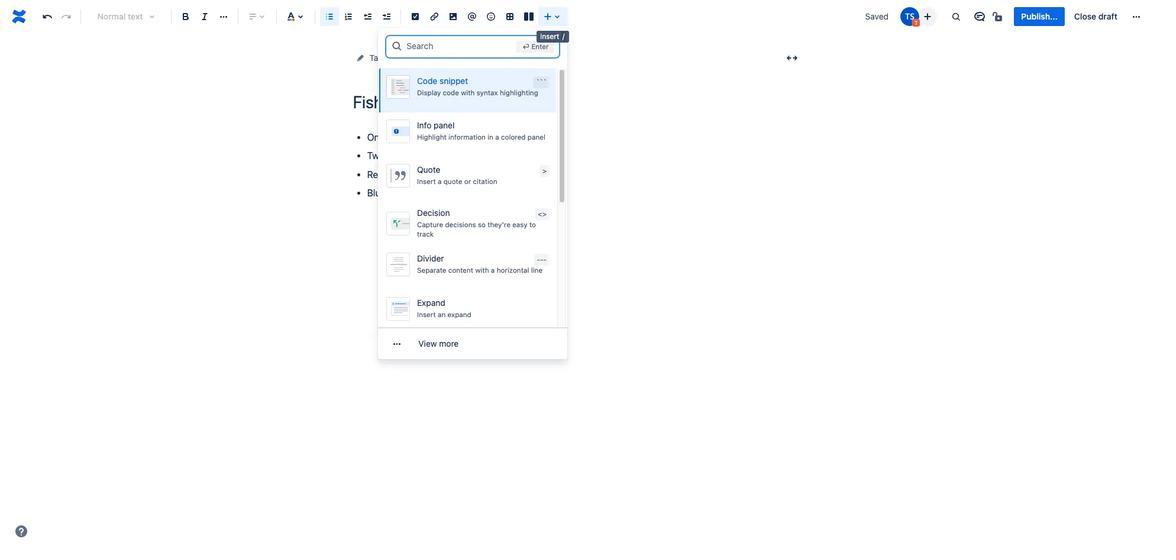 Task type: locate. For each thing, give the bounding box(es) containing it.
panel up "highlight"
[[434, 120, 455, 130]]

undo ⌘z image
[[40, 9, 54, 24]]

code
[[443, 89, 459, 96], [432, 118, 449, 127]]

insert down expand at the bottom left of the page
[[417, 310, 436, 318]]

1 vertical spatial insert
[[417, 310, 436, 318]]

syntax
[[477, 89, 498, 96], [467, 118, 489, 127]]

syntax down "overview" link
[[477, 89, 498, 96]]

bold ⌘b image
[[179, 9, 193, 24]]

0 vertical spatial a
[[496, 133, 499, 141]]

1 - from the left
[[537, 256, 540, 263]]

with inside tooltip
[[451, 118, 465, 127]]

0 vertical spatial panel
[[434, 120, 455, 130]]

info panel highlight information in a colored panel
[[417, 120, 546, 141]]

saved
[[865, 11, 889, 21]]

Main content area, start typing to enter text. text field
[[353, 130, 803, 202]]

so
[[478, 221, 486, 228]]

add inside add emoji popup button
[[372, 74, 388, 84]]

panel right colored
[[528, 133, 546, 141]]

code down snippet
[[443, 89, 459, 96]]

tara schultz link
[[370, 51, 417, 65]]

divider
[[417, 253, 444, 263]]

add left status
[[539, 74, 554, 84]]

display code with syntax highlighting inside tooltip
[[406, 118, 530, 127]]

comment icon image
[[973, 9, 987, 24]]

fish right two
[[387, 151, 402, 161]]

⏎
[[523, 43, 530, 50]]

overview link
[[476, 51, 511, 65]]

1 vertical spatial highlighting
[[491, 118, 530, 127]]

content link
[[431, 51, 461, 65]]

blue
[[367, 188, 386, 198]]

2 - from the left
[[540, 256, 544, 263]]

display up "highlight"
[[406, 118, 430, 127]]

display code with syntax highlighting up information
[[406, 118, 530, 127]]

display code with syntax highlighting down snippet
[[417, 89, 539, 96]]

one
[[367, 132, 385, 143]]

with right content
[[476, 266, 489, 274]]

view more button
[[378, 332, 568, 356]]

add image, video, or file image
[[446, 9, 460, 24]]

emoji
[[390, 74, 411, 84]]

0 vertical spatial with
[[461, 89, 475, 96]]

close draft
[[1074, 11, 1118, 21]]

1 vertical spatial code
[[432, 118, 449, 127]]

code right info
[[432, 118, 449, 127]]

fish for blue fish
[[388, 188, 404, 198]]

insert down quote
[[417, 177, 436, 185]]

2 add from the left
[[539, 74, 554, 84]]

make page full-width image
[[785, 51, 799, 65]]

fish
[[387, 132, 403, 143], [387, 151, 402, 161], [386, 169, 402, 180], [388, 188, 404, 198]]

fish right one
[[387, 132, 403, 143]]

0 vertical spatial display
[[417, 89, 441, 96]]

tara schultz image
[[901, 7, 920, 26]]

1 horizontal spatial a
[[491, 266, 495, 274]]

a right the in
[[496, 133, 499, 141]]

2 vertical spatial a
[[491, 266, 495, 274]]

status
[[557, 74, 581, 84]]

publish... button
[[1014, 7, 1065, 26]]

0 vertical spatial display code with syntax highlighting
[[417, 89, 539, 96]]

capture
[[417, 221, 443, 228]]

action item image
[[408, 9, 422, 24]]

two
[[367, 151, 385, 161]]

with up information
[[451, 118, 465, 127]]

quote
[[417, 164, 441, 174]]

0 vertical spatial insert
[[417, 177, 436, 185]]

overview
[[476, 53, 511, 63]]

0 vertical spatial highlighting
[[500, 89, 539, 96]]

highlighting
[[500, 89, 539, 96], [491, 118, 530, 127]]

1 horizontal spatial panel
[[528, 133, 546, 141]]

table image
[[503, 9, 517, 24]]

add inside add status 'dropdown button'
[[539, 74, 554, 84]]

link image
[[427, 9, 441, 24]]

0 horizontal spatial add
[[372, 74, 388, 84]]

highlighting inside tooltip
[[491, 118, 530, 127]]

a inside the 'info panel highlight information in a colored panel'
[[496, 133, 499, 141]]

1 add from the left
[[372, 74, 388, 84]]

highlighting up colored
[[491, 118, 530, 127]]

horizontal
[[497, 266, 529, 274]]

with down snippet
[[461, 89, 475, 96]]

0 vertical spatial syntax
[[477, 89, 498, 96]]

add emoji button
[[353, 72, 418, 86]]

panel
[[434, 120, 455, 130], [528, 133, 546, 141]]

fish right red
[[386, 169, 402, 180]]

<>
[[538, 210, 547, 218]]

fish right blue
[[388, 188, 404, 198]]

with for divider
[[476, 266, 489, 274]]

citation
[[473, 177, 498, 185]]

1 horizontal spatial add
[[539, 74, 554, 84]]

display
[[417, 89, 441, 96], [406, 118, 430, 127]]

capture decisions so they're easy to track
[[417, 221, 536, 238]]

with
[[461, 89, 475, 96], [451, 118, 465, 127], [476, 266, 489, 274]]

layouts image
[[522, 9, 536, 24]]

bullet list ⌘⇧8 image
[[322, 9, 337, 24]]

a left quote
[[438, 177, 442, 185]]

code
[[417, 76, 438, 86]]

2 horizontal spatial a
[[496, 133, 499, 141]]

separate content with a horizontal line
[[417, 266, 543, 274]]

1 vertical spatial syntax
[[467, 118, 489, 127]]

a left horizontal
[[491, 266, 495, 274]]

display down the code
[[417, 89, 441, 96]]

Give this page a title text field
[[353, 92, 803, 112]]

1 vertical spatial display code with syntax highlighting
[[406, 118, 530, 127]]

add left emoji
[[372, 74, 388, 84]]

easy
[[513, 221, 528, 228]]

2 vertical spatial with
[[476, 266, 489, 274]]

syntax inside tooltip
[[467, 118, 489, 127]]

expand
[[417, 298, 446, 308]]

they're
[[488, 221, 511, 228]]

to
[[530, 221, 536, 228]]

decisions
[[445, 221, 476, 228]]

snippet
[[440, 76, 468, 86]]

tara schultz
[[370, 53, 417, 63]]

-
[[537, 256, 540, 263], [540, 256, 544, 263], [544, 256, 547, 263]]

add status
[[539, 74, 581, 84]]

fish for red fish
[[386, 169, 402, 180]]

2 insert from the top
[[417, 310, 436, 318]]

3 - from the left
[[544, 256, 547, 263]]

close draft button
[[1067, 7, 1125, 26]]

publish...
[[1022, 11, 1058, 21]]

1 vertical spatial with
[[451, 118, 465, 127]]

outdent ⇧tab image
[[360, 9, 375, 24]]

display code with syntax highlighting
[[417, 89, 539, 96], [406, 118, 530, 127]]

code snippet
[[417, 76, 468, 86]]

---
[[537, 256, 547, 263]]

highlighting down the ```
[[500, 89, 539, 96]]

a
[[496, 133, 499, 141], [438, 177, 442, 185], [491, 266, 495, 274]]

insert
[[417, 177, 436, 185], [417, 310, 436, 318]]

confluence image
[[9, 7, 28, 26]]

in
[[488, 133, 494, 141]]

⏎ enter
[[523, 43, 549, 50]]

display inside tooltip
[[406, 118, 430, 127]]

code inside tooltip
[[432, 118, 449, 127]]

separate
[[417, 266, 447, 274]]

indent tab image
[[379, 9, 393, 24]]

syntax up information
[[467, 118, 489, 127]]

1 vertical spatial display
[[406, 118, 430, 127]]

0 horizontal spatial a
[[438, 177, 442, 185]]

1 vertical spatial a
[[438, 177, 442, 185]]

draft
[[1099, 11, 1118, 21]]

add
[[372, 74, 388, 84], [539, 74, 554, 84]]

0 horizontal spatial panel
[[434, 120, 455, 130]]



Task type: vqa. For each thing, say whether or not it's contained in the screenshot.
Content LINK
yes



Task type: describe. For each thing, give the bounding box(es) containing it.
more formatting image
[[217, 9, 231, 24]]

no restrictions image
[[992, 9, 1006, 24]]

move this page image
[[355, 53, 365, 63]]

insert inside expand insert an expand
[[417, 310, 436, 318]]

1 insert from the top
[[417, 177, 436, 185]]

content
[[449, 266, 474, 274]]

colored
[[501, 133, 526, 141]]

```
[[537, 78, 547, 86]]

enter
[[532, 43, 549, 50]]

information
[[449, 133, 486, 141]]

add emoji
[[372, 74, 411, 84]]

advanced search image
[[391, 40, 403, 52]]

content
[[431, 53, 461, 63]]

track
[[417, 230, 434, 238]]

redo ⌘⇧z image
[[59, 9, 73, 24]]

display code with syntax highlighting tooltip
[[402, 117, 534, 129]]

confluence image
[[9, 7, 28, 26]]

view more
[[419, 338, 459, 349]]

expand
[[448, 310, 472, 318]]

schultz
[[388, 53, 417, 63]]

fish for one fish
[[387, 132, 403, 143]]

tara
[[370, 53, 386, 63]]

close
[[1074, 11, 1097, 21]]

line
[[531, 266, 543, 274]]

with for code snippet
[[461, 89, 475, 96]]

view
[[419, 338, 437, 349]]

mention image
[[465, 9, 479, 24]]

italic ⌘i image
[[198, 9, 212, 24]]

0 vertical spatial code
[[443, 89, 459, 96]]

expand insert an expand
[[417, 298, 472, 318]]

or
[[465, 177, 471, 185]]

search field
[[407, 35, 512, 57]]

decision
[[417, 208, 450, 218]]

emoji image
[[484, 9, 498, 24]]

add for add status
[[539, 74, 554, 84]]

invite to edit image
[[921, 9, 935, 23]]

add for add emoji
[[372, 74, 388, 84]]

an
[[438, 310, 446, 318]]

1 vertical spatial panel
[[528, 133, 546, 141]]

numbered list ⌘⇧7 image
[[341, 9, 356, 24]]

two fish
[[367, 151, 402, 161]]

info
[[417, 120, 432, 130]]

more image
[[1130, 9, 1144, 24]]

red fish
[[367, 169, 402, 180]]

>
[[543, 167, 547, 174]]

more
[[439, 338, 459, 349]]

add status button
[[520, 72, 588, 86]]

fish for two fish
[[387, 151, 402, 161]]

highlight
[[417, 133, 447, 141]]

find and replace image
[[949, 9, 964, 24]]

one fish
[[367, 132, 403, 143]]

quote
[[444, 177, 463, 185]]

red
[[367, 169, 384, 180]]

insert a quote or citation
[[417, 177, 498, 185]]

blue fish
[[367, 188, 404, 198]]

help image
[[14, 524, 28, 538]]



